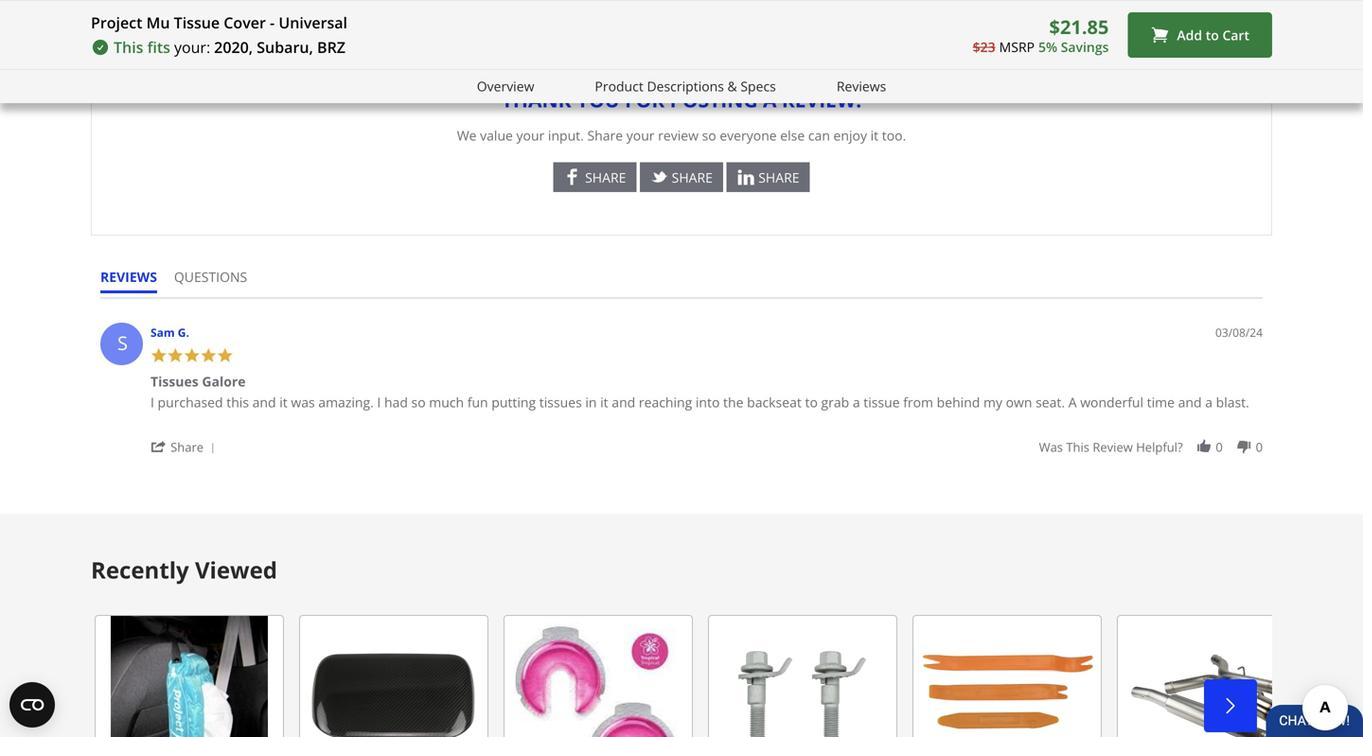 Task type: locate. For each thing, give the bounding box(es) containing it.
1 horizontal spatial to
[[1206, 26, 1220, 44]]

so right had on the bottom
[[412, 393, 426, 411]]

a right the write
[[1040, 7, 1049, 25]]

savings
[[1061, 38, 1109, 56]]

cart
[[1223, 26, 1250, 44]]

-
[[270, 12, 275, 33]]

thank you for posting a review element
[[91, 0, 1273, 236]]

to right add on the top
[[1206, 26, 1220, 44]]

and right in
[[612, 393, 636, 411]]

0 horizontal spatial 0
[[1216, 439, 1223, 456]]

2 star image from the left
[[167, 347, 184, 364]]

0 horizontal spatial a
[[1040, 7, 1049, 25]]

1 vertical spatial a
[[1069, 393, 1077, 411]]

and right time
[[1179, 393, 1202, 411]]

it right in
[[601, 393, 609, 411]]

i left had on the bottom
[[377, 393, 381, 411]]

this fits your: 2020, subaru, brz
[[114, 37, 346, 57]]

0 horizontal spatial and
[[253, 393, 276, 411]]

tab list
[[100, 268, 264, 297]]

can
[[809, 126, 831, 144]]

this down galore
[[227, 393, 249, 411]]

review down wonderful at the right bottom
[[1093, 439, 1134, 456]]

2 horizontal spatial a
[[1206, 393, 1213, 411]]

1 vertical spatial to
[[805, 393, 818, 411]]

too.
[[882, 126, 907, 144]]

1 vertical spatial this
[[1067, 439, 1090, 456]]

it
[[871, 126, 879, 144], [280, 393, 288, 411], [601, 393, 609, 411]]

so
[[702, 126, 717, 144], [412, 393, 426, 411]]

star image down sam g. at left
[[167, 347, 184, 364]]

vote up review by anonymous user image
[[1196, 439, 1213, 455]]

0 vertical spatial so
[[702, 126, 717, 144]]

s
[[117, 330, 128, 356]]

a right the seat.
[[1069, 393, 1077, 411]]

5%
[[1039, 38, 1058, 56]]

&
[[728, 77, 738, 95]]

share the review on facebook element
[[585, 168, 626, 186]]

0 horizontal spatial i
[[151, 393, 154, 411]]

and left was
[[253, 393, 276, 411]]

1 horizontal spatial review
[[1093, 439, 1134, 456]]

i
[[151, 393, 154, 411], [377, 393, 381, 411]]

for
[[625, 86, 665, 113]]

share right twitter image
[[672, 168, 713, 186]]

share link down 'we value your input. share your review so everyone else can enjoy it too.' at the top of the page
[[640, 163, 724, 192]]

tissues galore heading
[[151, 373, 246, 394]]

everyone
[[720, 126, 777, 144]]

0 horizontal spatial your
[[517, 126, 545, 144]]

so inside thank you for posting a review element
[[702, 126, 717, 144]]

share link down share
[[554, 163, 637, 192]]

1 horizontal spatial and
[[612, 393, 636, 411]]

2 0 from the left
[[1256, 439, 1263, 456]]

star image
[[151, 347, 167, 364], [167, 347, 184, 364], [184, 347, 200, 364], [200, 347, 217, 364]]

share right linkedin image
[[759, 168, 800, 186]]

tab list containing reviews
[[100, 268, 264, 297]]

1 horizontal spatial it
[[601, 393, 609, 411]]

share left seperator image on the left bottom of page
[[171, 439, 204, 456]]

1 your from the left
[[517, 126, 545, 144]]

it left too.
[[871, 126, 879, 144]]

we value your input. share your review so everyone else can enjoy it too.
[[457, 126, 907, 144]]

0 right vote down review by anonymous user icon
[[1256, 439, 1263, 456]]

to
[[1206, 26, 1220, 44], [805, 393, 818, 411]]

my
[[984, 393, 1003, 411]]

review down thank you for posting a review!
[[658, 126, 699, 144]]

review
[[658, 126, 699, 144], [1093, 439, 1134, 456]]

so down posting in the top of the page
[[702, 126, 717, 144]]

your
[[517, 126, 545, 144], [627, 126, 655, 144]]

had
[[384, 393, 408, 411]]

write
[[1002, 7, 1037, 25]]

0 horizontal spatial review
[[658, 126, 699, 144]]

2 horizontal spatial it
[[871, 126, 879, 144]]

your:
[[174, 37, 210, 57]]

was this review helpful?
[[1040, 439, 1183, 456]]

reviews link
[[837, 76, 887, 97]]

a right &
[[763, 86, 777, 113]]

input.
[[548, 126, 584, 144]]

1 horizontal spatial i
[[377, 393, 381, 411]]

value
[[480, 126, 513, 144]]

this right was
[[1067, 439, 1090, 456]]

universal
[[279, 12, 348, 33]]

2 your from the left
[[627, 126, 655, 144]]

your right share
[[627, 126, 655, 144]]

share right facebook icon
[[585, 168, 626, 186]]

0 horizontal spatial it
[[280, 393, 288, 411]]

1 horizontal spatial this
[[1067, 439, 1090, 456]]

you
[[577, 86, 620, 113]]

1 horizontal spatial so
[[702, 126, 717, 144]]

share
[[588, 126, 623, 144]]

a
[[763, 86, 777, 113], [853, 393, 861, 411], [1206, 393, 1213, 411]]

star image down sam
[[151, 347, 167, 364]]

share
[[585, 168, 626, 186], [672, 168, 713, 186], [759, 168, 800, 186], [171, 439, 204, 456]]

brz
[[317, 37, 346, 57]]

1 horizontal spatial share link
[[640, 163, 724, 192]]

reaching
[[639, 393, 693, 411]]

2 share link from the left
[[640, 163, 724, 192]]

reviews
[[837, 77, 887, 95]]

0 horizontal spatial this
[[227, 393, 249, 411]]

was
[[291, 393, 315, 411]]

0
[[1216, 439, 1223, 456], [1256, 439, 1263, 456]]

this inside "tissues galore i purchased this and it was amazing. i had so much fun putting tissues in it and reaching into the backseat to grab a tissue from behind my own seat. a wonderful time and a blast."
[[227, 393, 249, 411]]

and
[[253, 393, 276, 411], [612, 393, 636, 411], [1179, 393, 1202, 411]]

sam
[[151, 325, 175, 340]]

list
[[130, 162, 1234, 197]]

0 horizontal spatial so
[[412, 393, 426, 411]]

cover
[[224, 12, 266, 33]]

share for share the review on twitter element
[[672, 168, 713, 186]]

0 vertical spatial to
[[1206, 26, 1220, 44]]

0 vertical spatial a
[[1040, 7, 1049, 25]]

msrp
[[1000, 38, 1035, 56]]

this
[[227, 393, 249, 411], [1067, 439, 1090, 456]]

to left grab
[[805, 393, 818, 411]]

2020,
[[214, 37, 253, 57]]

3 share link from the left
[[727, 163, 810, 192]]

1 horizontal spatial 0
[[1256, 439, 1263, 456]]

twitter image
[[651, 168, 669, 186]]

0 vertical spatial this
[[227, 393, 249, 411]]

the
[[724, 393, 744, 411]]

fun
[[468, 393, 488, 411]]

0 horizontal spatial share link
[[554, 163, 637, 192]]

1 0 from the left
[[1216, 439, 1223, 456]]

tissues
[[540, 393, 582, 411]]

share link
[[554, 163, 637, 192], [640, 163, 724, 192], [727, 163, 810, 192]]

0 right 'vote up review by anonymous user' icon at the right bottom of the page
[[1216, 439, 1223, 456]]

0 horizontal spatial a
[[763, 86, 777, 113]]

star image up tissues galore 'heading'
[[200, 347, 217, 364]]

a inside "tissues galore i purchased this and it was amazing. i had so much fun putting tissues in it and reaching into the backseat to grab a tissue from behind my own seat. a wonderful time and a blast."
[[1069, 393, 1077, 411]]

group
[[1040, 439, 1263, 456]]

review!
[[782, 86, 862, 113]]

behind
[[937, 393, 981, 411]]

1 vertical spatial review
[[1093, 439, 1134, 456]]

2 horizontal spatial and
[[1179, 393, 1202, 411]]

share inside dropdown button
[[171, 439, 204, 456]]

tissue
[[174, 12, 220, 33]]

2 horizontal spatial share link
[[727, 163, 810, 192]]

star image down g.
[[184, 347, 200, 364]]

vote down review by anonymous user image
[[1236, 439, 1253, 455]]

0 horizontal spatial to
[[805, 393, 818, 411]]

share link down everyone
[[727, 163, 810, 192]]

your right the value
[[517, 126, 545, 144]]

share button
[[151, 438, 222, 456]]

galore
[[202, 373, 246, 391]]

1 i from the left
[[151, 393, 154, 411]]

1 vertical spatial so
[[412, 393, 426, 411]]

blast.
[[1217, 393, 1250, 411]]

a right grab
[[853, 393, 861, 411]]

scosche magicmount air freshener refill cartridges- tropical, image
[[504, 616, 693, 738]]

share image
[[151, 439, 167, 455]]

0 vertical spatial review
[[658, 126, 699, 144]]

a left blast.
[[1206, 393, 1213, 411]]

spc81260 spc camber bolt kit front - 2015+ wrx / 2015+ sti, image
[[708, 616, 898, 738]]

1 horizontal spatial a
[[1069, 393, 1077, 411]]

we
[[457, 126, 477, 144]]

1 horizontal spatial a
[[853, 393, 861, 411]]

list containing share
[[130, 162, 1234, 197]]

tissue
[[864, 393, 900, 411]]

1 horizontal spatial your
[[627, 126, 655, 144]]

project
[[91, 12, 142, 33]]

i down tissues
[[151, 393, 154, 411]]

was
[[1040, 439, 1064, 456]]

3 and from the left
[[1179, 393, 1202, 411]]

this
[[114, 37, 143, 57]]

it left was
[[280, 393, 288, 411]]

linkedin image
[[737, 168, 755, 186]]

gcsgcs-int-tool gcs interior trim panel tools - universal, image
[[913, 616, 1102, 738]]

much
[[429, 393, 464, 411]]

review
[[1052, 7, 1098, 25]]

into
[[696, 393, 720, 411]]



Task type: describe. For each thing, give the bounding box(es) containing it.
questions
[[174, 268, 247, 286]]

recently viewed
[[91, 555, 277, 586]]

tomtb6090-sb02c 15-21 wrx & sti tomei expreme ti cat-back system, image
[[1118, 616, 1307, 738]]

share the review on twitter element
[[672, 168, 713, 186]]

mu
[[146, 12, 170, 33]]

share the review on linkedin element
[[759, 168, 800, 186]]

in
[[586, 393, 597, 411]]

product descriptions & specs link
[[595, 76, 777, 97]]

1 share link from the left
[[554, 163, 637, 192]]

a inside dropdown button
[[1040, 7, 1049, 25]]

1 and from the left
[[253, 393, 276, 411]]

posting
[[670, 86, 758, 113]]

descriptions
[[647, 77, 724, 95]]

it inside thank you for posting a review element
[[871, 126, 879, 144]]

$21.85 $23 msrp 5% savings
[[973, 13, 1109, 56]]

2 i from the left
[[377, 393, 381, 411]]

03/08/24
[[1216, 325, 1263, 340]]

share for share the review on facebook element
[[585, 168, 626, 186]]

4 star image from the left
[[200, 347, 217, 364]]

overview link
[[477, 76, 535, 97]]

seperator image
[[207, 443, 219, 454]]

add to cart
[[1178, 26, 1250, 44]]

thank
[[502, 86, 572, 113]]

enjoy
[[834, 126, 868, 144]]

facebook image
[[564, 168, 582, 186]]

putting
[[492, 393, 536, 411]]

to inside "tissues galore i purchased this and it was amazing. i had so much fun putting tissues in it and reaching into the backseat to grab a tissue from behind my own seat. a wonderful time and a blast."
[[805, 393, 818, 411]]

$23
[[973, 38, 996, 56]]

add
[[1178, 26, 1203, 44]]

tissues
[[151, 373, 199, 391]]

sam g.
[[151, 325, 189, 340]]

tissues galore i purchased this and it was amazing. i had so much fun putting tissues in it and reaching into the backseat to grab a tissue from behind my own seat. a wonderful time and a blast.
[[151, 373, 1250, 411]]

from
[[904, 393, 934, 411]]

g.
[[178, 325, 189, 340]]

write a review
[[1002, 7, 1098, 25]]

seat.
[[1036, 393, 1066, 411]]

thank you for posting a review!
[[502, 86, 862, 113]]

helpful?
[[1137, 439, 1183, 456]]

star image
[[217, 347, 233, 364]]

3 star image from the left
[[184, 347, 200, 364]]

reviews
[[100, 268, 157, 286]]

open widget image
[[9, 683, 55, 728]]

backseat
[[747, 393, 802, 411]]

write a review button
[[964, 0, 1109, 34]]

product descriptions & specs
[[595, 77, 777, 95]]

add to cart button
[[1128, 12, 1273, 58]]

group containing was this review helpful?
[[1040, 439, 1263, 456]]

list inside thank you for posting a review element
[[130, 162, 1234, 197]]

review date 03/08/24 element
[[1216, 325, 1263, 341]]

share for share the review on linkedin "element"
[[759, 168, 800, 186]]

purchased
[[158, 393, 223, 411]]

own
[[1006, 393, 1033, 411]]

so inside "tissues galore i purchased this and it was amazing. i had so much fun putting tissues in it and reaching into the backseat to grab a tissue from behind my own seat. a wonderful time and a blast."
[[412, 393, 426, 411]]

specs
[[741, 77, 777, 95]]

wonderful
[[1081, 393, 1144, 411]]

to inside button
[[1206, 26, 1220, 44]]

product
[[595, 77, 644, 95]]

$21.85
[[1050, 13, 1109, 40]]

recently
[[91, 555, 189, 586]]

subaru,
[[257, 37, 313, 57]]

overview
[[477, 77, 535, 95]]

grab
[[822, 393, 850, 411]]

picture of project mu tissue cover - universal image
[[95, 616, 284, 738]]

1 star image from the left
[[151, 347, 167, 364]]

else
[[781, 126, 805, 144]]

amazing.
[[319, 393, 374, 411]]

time
[[1148, 393, 1175, 411]]

fits
[[147, 37, 170, 57]]

viewed
[[195, 555, 277, 586]]

2 and from the left
[[612, 393, 636, 411]]

project mu tissue cover - universal
[[91, 12, 348, 33]]

olmdp2-wrx14-dcf olm s-line dry carbon fiber console hood cover - 2015-2017 wrx / 14-18 forester / 13-17 crosstrek, image
[[299, 616, 489, 738]]



Task type: vqa. For each thing, say whether or not it's contained in the screenshot.
Turbo Kits / Supercharger Kits LINK
no



